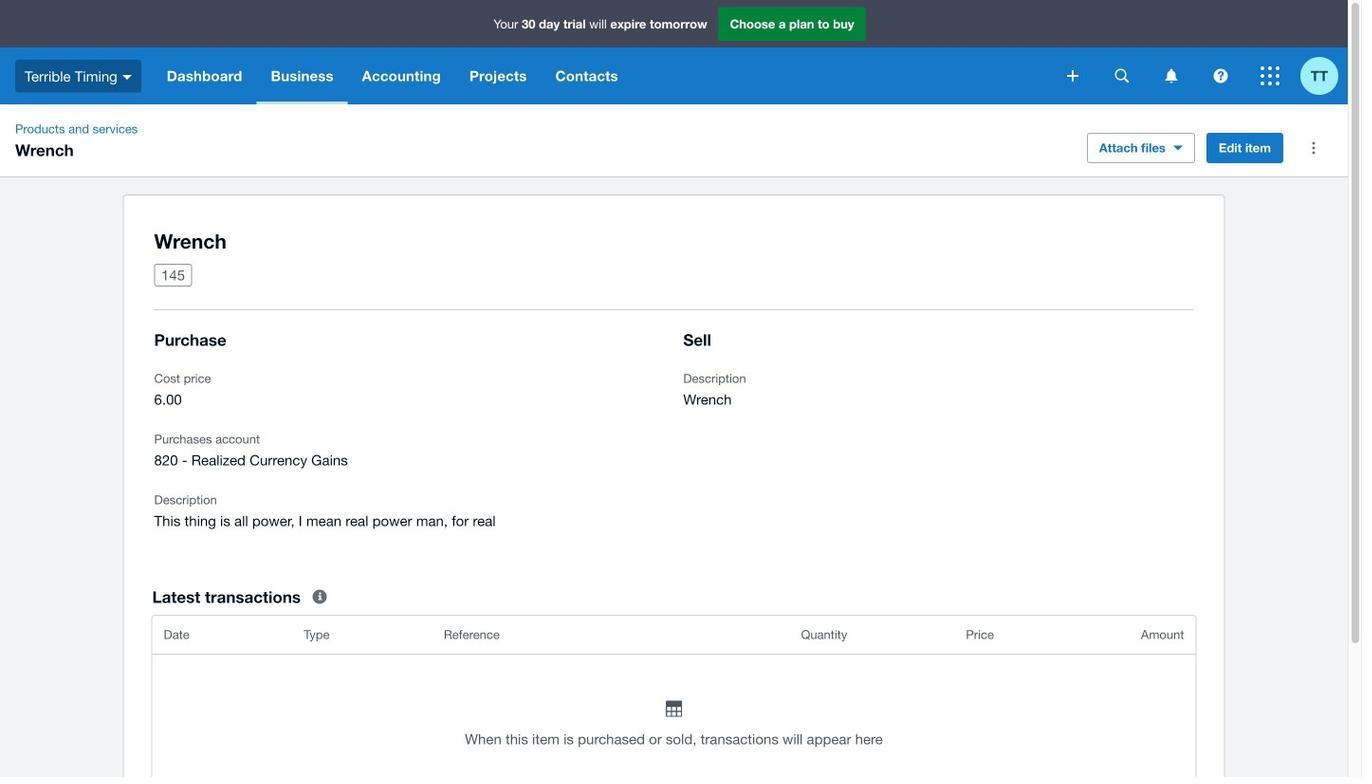 Task type: vqa. For each thing, say whether or not it's contained in the screenshot.
Add to the right
no



Task type: describe. For each thing, give the bounding box(es) containing it.
0 horizontal spatial svg image
[[122, 75, 132, 79]]

1 horizontal spatial svg image
[[1068, 70, 1079, 82]]

list of transactions element
[[152, 616, 1196, 777]]



Task type: locate. For each thing, give the bounding box(es) containing it.
svg image
[[1261, 66, 1280, 85], [1068, 70, 1079, 82], [122, 75, 132, 79]]

1 horizontal spatial svg image
[[1166, 69, 1178, 83]]

0 horizontal spatial svg image
[[1116, 69, 1130, 83]]

banner
[[0, 0, 1349, 104]]

2 svg image from the left
[[1166, 69, 1178, 83]]

3 svg image from the left
[[1214, 69, 1229, 83]]

2 horizontal spatial svg image
[[1261, 66, 1280, 85]]

more actions image
[[1295, 129, 1333, 167]]

svg image
[[1116, 69, 1130, 83], [1166, 69, 1178, 83], [1214, 69, 1229, 83]]

more info image
[[301, 578, 339, 616]]

2 horizontal spatial svg image
[[1214, 69, 1229, 83]]

1 svg image from the left
[[1116, 69, 1130, 83]]



